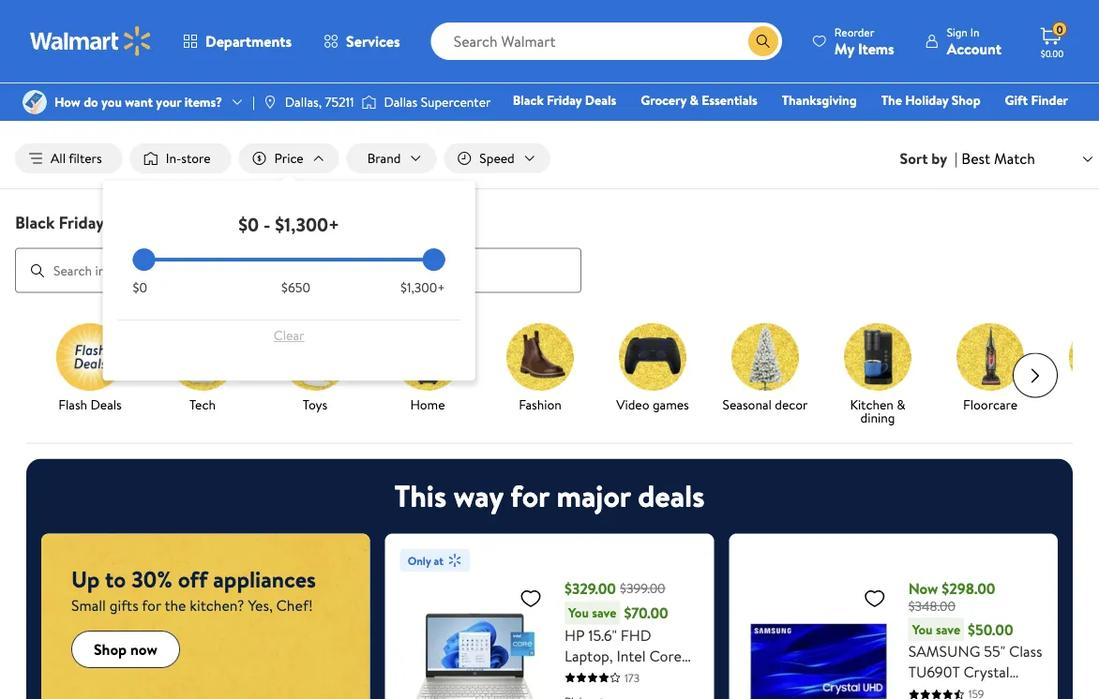 Task type: locate. For each thing, give the bounding box(es) containing it.
no
[[502, 55, 517, 71]]

0 horizontal spatial save
[[592, 604, 617, 623]]

small
[[71, 596, 106, 616]]

1 vertical spatial $0
[[133, 279, 147, 297]]

miss
[[654, 8, 697, 39]]

floorcare
[[963, 396, 1018, 414]]

0 vertical spatial black
[[513, 91, 544, 109]]

1 vertical spatial &
[[897, 396, 906, 414]]

chef!
[[276, 596, 313, 616]]

deals right flash
[[91, 396, 122, 414]]

0 vertical spatial &
[[690, 91, 699, 109]]

to
[[105, 564, 126, 596]]

1 vertical spatial $1,300+
[[401, 279, 445, 297]]

Black Friday Deals search field
[[0, 211, 1100, 293]]

0 vertical spatial black friday deals
[[513, 91, 617, 109]]

2 vertical spatial deals
[[91, 396, 122, 414]]

toy shop
[[650, 117, 701, 136]]

for left the
[[142, 596, 161, 616]]

walmart image
[[30, 26, 152, 56]]

0 vertical spatial shop
[[952, 91, 981, 109]]

$0 for $0 - $1,300+
[[238, 211, 259, 237]]

1 vertical spatial shop
[[673, 117, 701, 136]]

|
[[252, 93, 255, 111], [955, 148, 958, 169]]

essentials
[[702, 91, 758, 109]]

for inside up to 30% off appliances small gifts for the kitchen? yes, chef!
[[142, 596, 161, 616]]

15.6"
[[589, 625, 617, 646]]

 image right 75211
[[362, 93, 377, 112]]

1 horizontal spatial &
[[897, 396, 906, 414]]

0 horizontal spatial home link
[[379, 323, 477, 415]]

want
[[125, 93, 153, 111]]

save up samsung at the bottom
[[936, 621, 961, 639]]

kitchen & dining
[[850, 396, 906, 427]]

$0.00
[[1041, 47, 1064, 60]]

shop now button
[[71, 632, 180, 669]]

for right way
[[511, 476, 550, 518]]

black friday deals down checks.
[[513, 91, 617, 109]]

flash deals image
[[56, 323, 124, 391]]

shop kitchen & dining image
[[844, 323, 912, 391]]

& inside kitchen & dining
[[897, 396, 906, 414]]

$399.00
[[620, 580, 666, 598]]

0 horizontal spatial friday
[[59, 211, 104, 234]]

1 vertical spatial black friday deals
[[15, 211, 148, 234]]

0 vertical spatial deals
[[585, 91, 617, 109]]

1 horizontal spatial shop
[[673, 117, 701, 136]]

$1,300+ up $1300 range field
[[275, 211, 340, 237]]

last.
[[480, 55, 499, 71]]

0 horizontal spatial  image
[[23, 90, 47, 114]]

1 horizontal spatial friday
[[547, 91, 582, 109]]

way
[[454, 476, 503, 518]]

sign in to add to favorites list, hp 15.6" fhd laptop, intel core i5-1135g7, 8gb ram, 256gb ssd, silver, windows 11 home, 15-dy2795wm image
[[520, 587, 542, 610]]

by
[[932, 148, 948, 169]]

& for dining
[[897, 396, 906, 414]]

1 horizontal spatial home link
[[717, 116, 769, 137]]

flash deals
[[58, 396, 122, 414]]

 image
[[23, 90, 47, 114], [362, 93, 377, 112], [263, 95, 278, 110]]

shop home image
[[394, 323, 462, 391]]

save
[[592, 604, 617, 623], [936, 621, 961, 639]]

price
[[275, 149, 304, 167]]

1 vertical spatial deals
[[108, 211, 148, 234]]

2 vertical spatial shop
[[94, 640, 127, 660]]

shop left "now"
[[94, 640, 127, 660]]

my
[[835, 38, 855, 59]]

seasonal decor
[[723, 396, 808, 414]]

0 vertical spatial fashion
[[785, 117, 828, 136]]

friday down filters
[[59, 211, 104, 234]]

tech
[[190, 396, 216, 414]]

in-
[[742, 55, 755, 71]]

shop food image
[[1070, 323, 1100, 391]]

0 vertical spatial for
[[511, 476, 550, 518]]

0 vertical spatial $0
[[238, 211, 259, 237]]

0 horizontal spatial fashion
[[519, 396, 562, 414]]

0 horizontal spatial |
[[252, 93, 255, 111]]

you up hp
[[569, 604, 589, 623]]

Search in deals search field
[[15, 248, 582, 293]]

sort and filter section element
[[0, 129, 1100, 189]]

toy shop link
[[642, 116, 710, 137]]

dallas supercenter
[[384, 93, 491, 111]]

black up search image
[[15, 211, 55, 234]]

0 horizontal spatial home
[[410, 396, 445, 414]]

your
[[156, 93, 181, 111]]

top
[[497, 8, 532, 39]]

next slide for chipmodulewithimages list image
[[1013, 353, 1058, 398]]

& right dining
[[897, 396, 906, 414]]

black friday deals inside search field
[[15, 211, 148, 234]]

home down essentials
[[726, 117, 760, 136]]

0 horizontal spatial for
[[142, 596, 161, 616]]

now
[[130, 640, 157, 660]]

toy
[[650, 117, 669, 136]]

1 vertical spatial friday
[[59, 211, 104, 234]]

1 horizontal spatial $0
[[238, 211, 259, 237]]

fashion down thanksgiving
[[785, 117, 828, 136]]

1 vertical spatial |
[[955, 148, 958, 169]]

1 vertical spatial for
[[142, 596, 161, 616]]

173
[[625, 670, 640, 686]]

group
[[400, 549, 699, 700]]

fhd
[[621, 625, 652, 646]]

shop floorcare image
[[957, 323, 1025, 391]]

2 horizontal spatial  image
[[362, 93, 377, 112]]

shop up debit
[[952, 91, 981, 109]]

2 horizontal spatial shop
[[952, 91, 981, 109]]

friday down checks.
[[547, 91, 582, 109]]

select
[[579, 55, 609, 71]]

fashion down 'shop fashion' image
[[519, 396, 562, 414]]

1 vertical spatial black
[[15, 211, 55, 234]]

account
[[947, 38, 1002, 59]]

$1,300+ up shop home image
[[401, 279, 445, 297]]

holiday
[[906, 91, 949, 109]]

deals down in-store 'button' at the top left of the page
[[108, 211, 148, 234]]

1 horizontal spatial fashion
[[785, 117, 828, 136]]

0 horizontal spatial black friday deals
[[15, 211, 148, 234]]

30%
[[132, 564, 173, 596]]

home down shop home image
[[410, 396, 445, 414]]

shop right 'toy'
[[673, 117, 701, 136]]

you
[[569, 604, 589, 623], [913, 621, 933, 639]]

0 horizontal spatial shop
[[94, 640, 127, 660]]

| left dallas, on the top left of the page
[[252, 93, 255, 111]]

1 horizontal spatial black
[[513, 91, 544, 109]]

Search search field
[[431, 23, 782, 60]]

0 horizontal spatial $0
[[133, 279, 147, 297]]

0 horizontal spatial you
[[569, 604, 589, 623]]

deals
[[585, 91, 617, 109], [108, 211, 148, 234], [91, 396, 122, 414]]

friday inside search field
[[59, 211, 104, 234]]

0 vertical spatial home
[[726, 117, 760, 136]]

group containing $329.00
[[400, 549, 699, 700]]

| right by
[[955, 148, 958, 169]]

| inside sort and filter section element
[[955, 148, 958, 169]]

1135g7,
[[582, 667, 628, 687]]

&
[[690, 91, 699, 109], [897, 396, 906, 414]]

1 vertical spatial fashion
[[519, 396, 562, 414]]

not
[[664, 55, 680, 71]]

store
[[181, 149, 211, 167]]

savings.
[[416, 8, 492, 39]]

Walmart Site-Wide search field
[[431, 23, 782, 60]]

0 horizontal spatial fashion link
[[492, 323, 589, 415]]

black friday deals down filters
[[15, 211, 148, 234]]

deals up electronics
[[585, 91, 617, 109]]

 image left how
[[23, 90, 47, 114]]

1 horizontal spatial  image
[[263, 95, 278, 110]]

shop seasonal image
[[732, 323, 799, 391]]

& for essentials
[[690, 91, 699, 109]]

crystal
[[964, 662, 1010, 683]]

grocery
[[641, 91, 687, 109]]

256gb
[[605, 687, 650, 700]]

4k
[[945, 683, 964, 700]]

quantities.
[[357, 55, 406, 71]]

$0 range field
[[133, 258, 445, 262]]

& right the grocery
[[690, 91, 699, 109]]

1 horizontal spatial you
[[913, 621, 933, 639]]

0 vertical spatial fashion link
[[776, 116, 837, 137]]

reorder my items
[[835, 24, 895, 59]]

this way for major deals
[[395, 476, 705, 518]]

the
[[882, 91, 902, 109]]

video games
[[617, 396, 689, 414]]

1 horizontal spatial |
[[955, 148, 958, 169]]

friday
[[547, 91, 582, 109], [59, 211, 104, 234]]

1 horizontal spatial black friday deals
[[513, 91, 617, 109]]

shop toys image
[[281, 323, 349, 391]]

1 vertical spatial home
[[410, 396, 445, 414]]

items
[[612, 55, 638, 71]]

search image
[[30, 263, 45, 278]]

sort by |
[[900, 148, 958, 169]]

black down rain
[[513, 91, 544, 109]]

kitchen?
[[190, 596, 244, 616]]

finder
[[1031, 91, 1069, 109]]

1 horizontal spatial home
[[726, 117, 760, 136]]

epic
[[368, 8, 411, 39]]

0 horizontal spatial $1,300+
[[275, 211, 340, 237]]

 image left dallas, on the top left of the page
[[263, 95, 278, 110]]

toys
[[303, 396, 328, 414]]

0 horizontal spatial &
[[690, 91, 699, 109]]

0 horizontal spatial black
[[15, 211, 55, 234]]

laptop,
[[565, 646, 613, 667]]

deals inside search field
[[108, 211, 148, 234]]

save up 15.6"
[[592, 604, 617, 623]]

shop
[[952, 91, 981, 109], [673, 117, 701, 136], [94, 640, 127, 660]]

flash deals link
[[41, 323, 139, 415]]

1 vertical spatial fashion link
[[492, 323, 589, 415]]

you down $348.00
[[913, 621, 933, 639]]

items?
[[185, 93, 222, 111]]

1 horizontal spatial save
[[936, 621, 961, 639]]

8gb
[[632, 667, 661, 687]]

black friday deals
[[513, 91, 617, 109], [15, 211, 148, 234]]



Task type: vqa. For each thing, say whether or not it's contained in the screenshot.
Save
yes



Task type: describe. For each thing, give the bounding box(es) containing it.
kitchen & dining link
[[829, 323, 927, 428]]

shop inside the holiday shop link
[[952, 91, 981, 109]]

gifts
[[109, 596, 139, 616]]

may
[[641, 55, 661, 71]]

$298.00
[[942, 578, 996, 599]]

tech link
[[154, 323, 251, 415]]

sort
[[900, 148, 928, 169]]

55"
[[984, 642, 1006, 662]]

services
[[346, 31, 400, 52]]

 image for dallas supercenter
[[362, 93, 377, 112]]

you inside $329.00 $399.00 you save $70.00 hp 15.6" fhd laptop, intel core i5-1135g7, 8gb ram, 256gb s
[[569, 604, 589, 623]]

dallas
[[384, 93, 418, 111]]

uhd
[[909, 683, 942, 700]]

$0 for $0
[[133, 279, 147, 297]]

-
[[264, 211, 271, 237]]

 image for how do you want your items?
[[23, 90, 47, 114]]

seasonal
[[723, 396, 772, 414]]

now $298.00 $348.00 you save $50.00 samsung 55" class tu690t crystal uhd 4k sma
[[909, 578, 1043, 700]]

be
[[683, 55, 695, 71]]

shop inside shop now button
[[94, 640, 127, 660]]

video games link
[[604, 323, 702, 415]]

how do you want your items?
[[54, 93, 222, 111]]

in-store
[[166, 149, 211, 167]]

intel
[[617, 646, 646, 667]]

$0 - $1,300+
[[238, 211, 340, 237]]

decor
[[775, 396, 808, 414]]

0 vertical spatial friday
[[547, 91, 582, 109]]

only at
[[408, 553, 444, 569]]

best
[[962, 148, 991, 169]]

core
[[650, 646, 682, 667]]

shop video games image
[[619, 323, 687, 391]]

0 vertical spatial home link
[[717, 116, 769, 137]]

it!
[[703, 8, 724, 39]]

registry link
[[844, 116, 909, 137]]

speed
[[480, 149, 515, 167]]

0 vertical spatial $1,300+
[[275, 211, 340, 237]]

gifts.
[[538, 8, 588, 39]]

best match button
[[958, 146, 1100, 171]]

one debit
[[925, 117, 988, 136]]

0 vertical spatial |
[[252, 93, 255, 111]]

samsung
[[909, 642, 981, 662]]

brand
[[367, 149, 401, 167]]

1 horizontal spatial $1,300+
[[401, 279, 445, 297]]

shop fashion image
[[507, 323, 574, 391]]

services button
[[308, 19, 416, 64]]

$1300 range field
[[133, 258, 445, 262]]

tu690t
[[909, 662, 960, 683]]

don't
[[594, 8, 649, 39]]

75211
[[325, 93, 354, 111]]

in
[[971, 24, 980, 40]]

this
[[395, 476, 447, 518]]

ram,
[[565, 687, 601, 700]]

save inside the now $298.00 $348.00 you save $50.00 samsung 55" class tu690t crystal uhd 4k sma
[[936, 621, 961, 639]]

dallas, 75211
[[285, 93, 354, 111]]

up
[[71, 564, 100, 596]]

gift
[[1005, 91, 1028, 109]]

major
[[557, 476, 631, 518]]

flash
[[58, 396, 87, 414]]

you
[[101, 93, 122, 111]]

walmart+ link
[[1004, 116, 1077, 137]]

seasonal decor link
[[717, 323, 814, 415]]

gift finder electronics
[[562, 91, 1069, 136]]

items
[[858, 38, 895, 59]]

at
[[434, 553, 444, 569]]

$348.00
[[909, 597, 956, 616]]

$70.00
[[624, 603, 669, 624]]

all filters button
[[15, 144, 123, 174]]

departments
[[205, 31, 292, 52]]

$50.00
[[968, 620, 1014, 640]]

you inside the now $298.00 $348.00 you save $50.00 samsung 55" class tu690t crystal uhd 4k sma
[[913, 621, 933, 639]]

electronics
[[562, 117, 626, 136]]

games
[[653, 396, 689, 414]]

1 vertical spatial home link
[[379, 323, 477, 415]]

electronics link
[[554, 116, 634, 137]]

all filters
[[51, 149, 102, 167]]

sign in to add to favorites list, samsung 55" class tu690t crystal uhd 4k smart television - un55tu690tfxza (new) image
[[864, 587, 886, 610]]

$329.00 $399.00 you save $70.00 hp 15.6" fhd laptop, intel core i5-1135g7, 8gb ram, 256gb s
[[565, 578, 684, 700]]

supplies
[[439, 55, 478, 71]]

dallas,
[[285, 93, 322, 111]]

in-
[[166, 149, 181, 167]]

floorcare link
[[942, 323, 1040, 415]]

registry
[[853, 117, 900, 136]]

one debit link
[[916, 116, 997, 137]]

kitchen
[[850, 396, 894, 414]]

black inside search field
[[15, 211, 55, 234]]

 image for dallas, 75211
[[263, 95, 278, 110]]

clear
[[274, 327, 304, 345]]

1 horizontal spatial fashion link
[[776, 116, 837, 137]]

in-store button
[[130, 144, 231, 174]]

yes,
[[248, 596, 273, 616]]

while
[[409, 55, 436, 71]]

save inside $329.00 $399.00 you save $70.00 hp 15.6" fhd laptop, intel core i5-1135g7, 8gb ram, 256gb s
[[592, 604, 617, 623]]

$650
[[282, 279, 310, 297]]

grocery & essentials link
[[633, 90, 766, 110]]

clear button
[[133, 321, 445, 351]]

shop inside toy shop link
[[673, 117, 701, 136]]

1 horizontal spatial for
[[511, 476, 550, 518]]

up to 30% off appliances small gifts for the kitchen? yes, chef!
[[71, 564, 316, 616]]

shop tech image
[[169, 323, 236, 391]]

checks.
[[540, 55, 576, 71]]

search icon image
[[756, 34, 771, 49]]

the holiday shop
[[882, 91, 981, 109]]

i5-
[[565, 667, 582, 687]]

reorder
[[835, 24, 875, 40]]

one
[[925, 117, 953, 136]]



